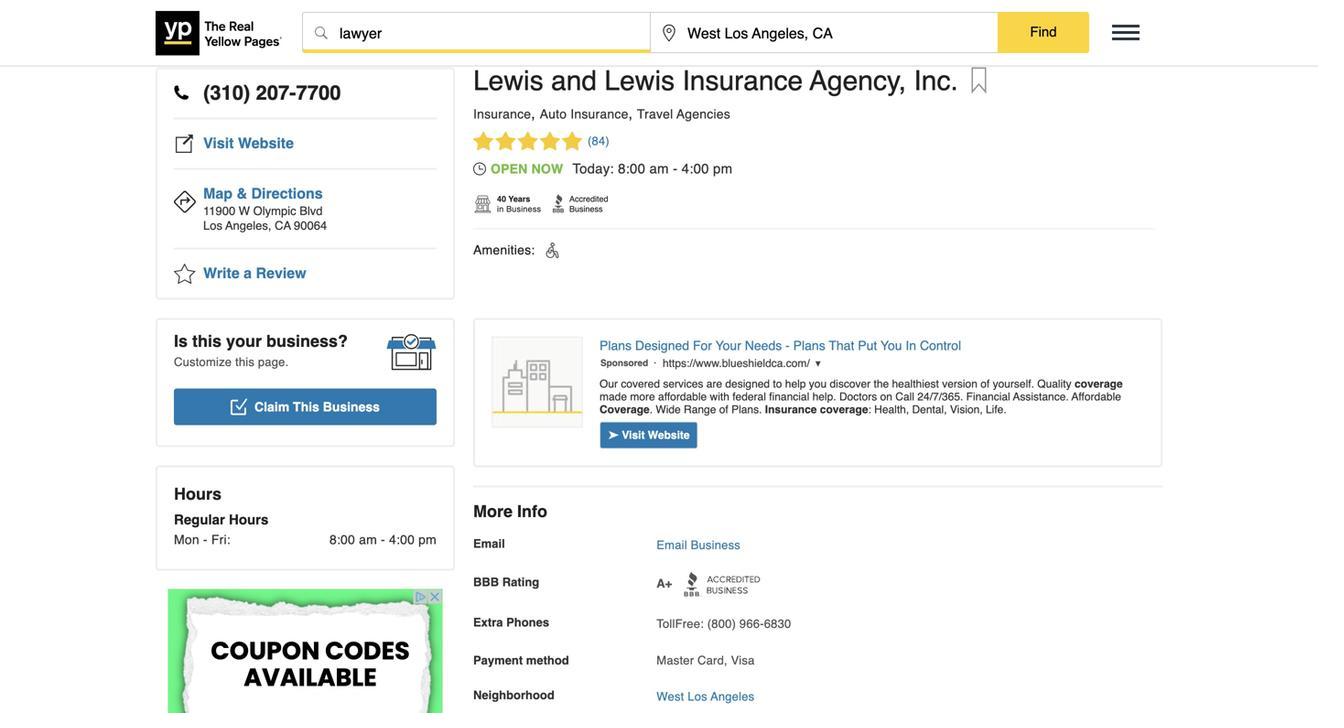 Task type: describe. For each thing, give the bounding box(es) containing it.
write a review
[[203, 265, 306, 282]]

master
[[657, 654, 694, 668]]

207-
[[256, 81, 296, 104]]

open now today: 8:00 am - 4:00 pm
[[491, 161, 733, 177]]

west
[[657, 690, 684, 704]]

is this your business? customize this page.
[[174, 332, 348, 369]]

1 vertical spatial lewis and lewis insurance agency, inc.
[[473, 65, 958, 97]]

(310) 207-7700 link
[[174, 69, 437, 119]]

bbb
[[473, 575, 499, 589]]

extra
[[473, 616, 503, 629]]

fri:
[[211, 532, 231, 547]]

2 horizontal spatial -
[[673, 161, 678, 177]]

visit website
[[203, 135, 294, 152]]

in
[[497, 204, 504, 214]]

40
[[497, 194, 506, 204]]

now
[[532, 161, 563, 176]]

accredited
[[570, 194, 608, 204]]

los inside the map & directions 11900 w olympic blvd los angeles, ca 90064
[[203, 219, 222, 233]]

blvd
[[300, 204, 323, 218]]

7700
[[296, 81, 341, 104]]

home
[[156, 17, 186, 30]]

years
[[509, 194, 530, 204]]

insurance , auto insurance , travel agencies
[[473, 105, 731, 122]]

agencies
[[677, 107, 731, 121]]

tollfree:
[[657, 617, 704, 631]]

regular
[[174, 512, 225, 528]]

extra phones
[[473, 616, 549, 629]]

1 horizontal spatial inc.
[[914, 65, 958, 97]]

8:00 am - 4:00 pm
[[330, 532, 437, 547]]

payment
[[473, 654, 523, 668]]

angeles,
[[225, 219, 271, 233]]

yp image
[[553, 194, 565, 213]]

west los angeles link
[[657, 690, 755, 704]]

more info
[[473, 502, 548, 521]]

6830
[[764, 617, 792, 631]]

visit website link
[[174, 119, 437, 170]]

business?
[[266, 332, 348, 351]]

find
[[1030, 24, 1057, 40]]

Find a business text field
[[303, 13, 650, 53]]

find button
[[998, 12, 1090, 52]]

home link
[[156, 17, 186, 30]]

payment method
[[473, 654, 569, 668]]

email business link
[[657, 538, 741, 552]]

0 vertical spatial pm
[[713, 161, 733, 177]]

is
[[174, 332, 188, 351]]

this
[[293, 400, 319, 414]]

1 vertical spatial pm
[[419, 532, 437, 547]]

your
[[226, 332, 262, 351]]

2 vertical spatial los
[[688, 690, 708, 704]]

claim this business link
[[174, 389, 437, 425]]

business inside 40 years in business
[[506, 204, 541, 214]]

ca inside breadcrumbs navigation
[[198, 17, 213, 30]]

map & directions 11900 w olympic blvd los angeles, ca 90064
[[203, 185, 327, 233]]

los inside breadcrumbs navigation
[[226, 17, 244, 30]]

business inside accredited business
[[570, 204, 603, 214]]

40 years in business
[[497, 194, 541, 214]]

(84)
[[588, 134, 610, 148]]

1 vertical spatial 8:00
[[330, 532, 355, 547]]

the real yellow pages logo image
[[156, 11, 284, 55]]

0 vertical spatial 8:00
[[618, 161, 646, 177]]

lewis and lewis insurance agency, inc. inside breadcrumbs navigation
[[361, 17, 562, 30]]

regular hours
[[174, 512, 269, 528]]

mon
[[174, 532, 199, 547]]

customize
[[174, 355, 232, 369]]

a+ link
[[657, 572, 760, 597]]

more
[[473, 502, 513, 521]]

agency, inside breadcrumbs navigation
[[501, 17, 541, 30]]

rating
[[502, 575, 539, 589]]

write a review link
[[174, 250, 437, 298]]

1 vertical spatial hours
[[229, 512, 269, 528]]

breadcrumbs navigation
[[156, 16, 1163, 31]]

olympic
[[253, 204, 296, 218]]

966-
[[740, 617, 764, 631]]

1 horizontal spatial 4:00
[[682, 161, 709, 177]]

write
[[203, 265, 240, 282]]

auto insurance link
[[540, 107, 629, 121]]

auto
[[540, 107, 567, 121]]

claim this business
[[255, 400, 380, 414]]

method
[[526, 654, 569, 668]]

0 horizontal spatial this
[[192, 332, 222, 351]]

w
[[239, 204, 250, 218]]

los angeles
[[226, 17, 287, 30]]

a
[[244, 265, 252, 282]]



Task type: vqa. For each thing, say whether or not it's contained in the screenshot.
the bottommost the ingredients.
no



Task type: locate. For each thing, give the bounding box(es) containing it.
email up a+ at bottom
[[657, 538, 687, 552]]

los right west
[[688, 690, 708, 704]]

1 vertical spatial ca
[[275, 219, 291, 233]]

8:00
[[618, 161, 646, 177], [330, 532, 355, 547]]

(310) 207-7700
[[203, 81, 341, 104]]

0 horizontal spatial ca
[[198, 17, 213, 30]]

1 vertical spatial this
[[235, 355, 255, 369]]

email
[[473, 537, 505, 551], [657, 538, 687, 552]]

0 horizontal spatial agency,
[[501, 17, 541, 30]]

email down more
[[473, 537, 505, 551]]

1 horizontal spatial email
[[657, 538, 687, 552]]

travel agencies link
[[637, 107, 731, 121]]

info
[[517, 502, 548, 521]]

1 horizontal spatial am
[[650, 161, 669, 177]]

1 vertical spatial agency,
[[810, 65, 907, 97]]

11900
[[203, 204, 235, 218]]

yp image
[[473, 194, 493, 214]]

, left auto
[[531, 105, 536, 122]]

1 vertical spatial angeles
[[711, 690, 755, 704]]

ca link
[[198, 17, 213, 30]]

claim
[[255, 400, 289, 414]]

0 vertical spatial 4:00
[[682, 161, 709, 177]]

email for email
[[473, 537, 505, 551]]

los right ca link
[[226, 17, 244, 30]]

insurance link right the los angeles link
[[300, 17, 349, 30]]

0 horizontal spatial 4:00
[[389, 532, 415, 547]]

angeles down visa
[[711, 690, 755, 704]]

this
[[192, 332, 222, 351], [235, 355, 255, 369]]

0 vertical spatial inc.
[[544, 17, 562, 30]]

1 horizontal spatial and
[[551, 65, 597, 97]]

am
[[650, 161, 669, 177], [359, 532, 377, 547]]

master card, visa
[[657, 654, 755, 668]]

business down years
[[506, 204, 541, 214]]

1 horizontal spatial agency,
[[810, 65, 907, 97]]

4:00
[[682, 161, 709, 177], [389, 532, 415, 547]]

(84) link
[[473, 131, 610, 151]]

ca down olympic
[[275, 219, 291, 233]]

business
[[506, 204, 541, 214], [570, 204, 603, 214], [323, 400, 380, 414], [691, 538, 741, 552]]

lewis
[[361, 17, 391, 30], [416, 17, 445, 30], [473, 65, 544, 97], [605, 65, 675, 97]]

page.
[[258, 355, 289, 369]]

visa
[[731, 654, 755, 668]]

&
[[237, 185, 247, 202]]

0 vertical spatial los
[[226, 17, 244, 30]]

and inside breadcrumbs navigation
[[394, 17, 413, 30]]

1 vertical spatial los
[[203, 219, 222, 233]]

lewis and lewis insurance agency, inc.
[[361, 17, 562, 30], [473, 65, 958, 97]]

1 horizontal spatial -
[[381, 532, 385, 547]]

0 vertical spatial angeles
[[247, 17, 287, 30]]

los
[[226, 17, 244, 30], [203, 219, 222, 233], [688, 690, 708, 704]]

this up customize
[[192, 332, 222, 351]]

1 horizontal spatial angeles
[[711, 690, 755, 704]]

review
[[256, 265, 306, 282]]

0 horizontal spatial pm
[[419, 532, 437, 547]]

1 horizontal spatial los
[[226, 17, 244, 30]]

business up a+ link in the bottom of the page
[[691, 538, 741, 552]]

, left travel
[[629, 105, 633, 122]]

tollfree: (800) 966-6830
[[657, 617, 792, 631]]

0 vertical spatial hours
[[174, 485, 222, 504]]

(310)
[[203, 81, 250, 104]]

0 vertical spatial agency,
[[501, 17, 541, 30]]

1 horizontal spatial 8:00
[[618, 161, 646, 177]]

0 vertical spatial this
[[192, 332, 222, 351]]

hours up fri:
[[229, 512, 269, 528]]

1 vertical spatial and
[[551, 65, 597, 97]]

1 vertical spatial 4:00
[[389, 532, 415, 547]]

website
[[238, 135, 294, 152]]

1 horizontal spatial ,
[[629, 105, 633, 122]]

2 horizontal spatial los
[[688, 690, 708, 704]]

0 vertical spatial lewis and lewis insurance agency, inc.
[[361, 17, 562, 30]]

open
[[491, 161, 528, 176]]

0 horizontal spatial am
[[359, 532, 377, 547]]

accredited business
[[570, 194, 608, 214]]

mon - fri:
[[174, 532, 231, 547]]

1 , from the left
[[531, 105, 536, 122]]

travel
[[637, 107, 673, 121]]

amenities:
[[473, 242, 535, 257]]

1 vertical spatial insurance link
[[473, 107, 531, 121]]

(800)
[[708, 617, 736, 631]]

angeles right ca link
[[247, 17, 287, 30]]

0 horizontal spatial angeles
[[247, 17, 287, 30]]

0 vertical spatial insurance link
[[300, 17, 349, 30]]

90064
[[294, 219, 327, 233]]

insurance link
[[300, 17, 349, 30], [473, 107, 531, 121]]

1 horizontal spatial hours
[[229, 512, 269, 528]]

2 , from the left
[[629, 105, 633, 122]]

0 horizontal spatial inc.
[[544, 17, 562, 30]]

angeles
[[247, 17, 287, 30], [711, 690, 755, 704]]

west los angeles
[[657, 690, 755, 704]]

today:
[[573, 161, 614, 177]]

los angeles link
[[226, 17, 287, 30]]

visit
[[203, 135, 234, 152]]

0 horizontal spatial and
[[394, 17, 413, 30]]

email for email business
[[657, 538, 687, 552]]

a+
[[657, 577, 672, 590]]

and
[[394, 17, 413, 30], [551, 65, 597, 97]]

angeles inside breadcrumbs navigation
[[247, 17, 287, 30]]

1 vertical spatial inc.
[[914, 65, 958, 97]]

this down your
[[235, 355, 255, 369]]

inc.
[[544, 17, 562, 30], [914, 65, 958, 97]]

phones
[[506, 616, 549, 629]]

-
[[673, 161, 678, 177], [203, 532, 208, 547], [381, 532, 385, 547]]

1 horizontal spatial pm
[[713, 161, 733, 177]]

hours
[[174, 485, 222, 504], [229, 512, 269, 528]]

0 vertical spatial and
[[394, 17, 413, 30]]

0 horizontal spatial -
[[203, 532, 208, 547]]

neighborhood
[[473, 689, 555, 702]]

ca
[[198, 17, 213, 30], [275, 219, 291, 233]]

0 vertical spatial ca
[[198, 17, 213, 30]]

1 horizontal spatial insurance link
[[473, 107, 531, 121]]

card,
[[698, 654, 728, 668]]

ca right "home" on the top left of the page
[[198, 17, 213, 30]]

0 horizontal spatial email
[[473, 537, 505, 551]]

1 horizontal spatial ca
[[275, 219, 291, 233]]

hours up regular
[[174, 485, 222, 504]]

directions
[[251, 185, 323, 202]]

0 horizontal spatial 8:00
[[330, 532, 355, 547]]

advertisement region
[[168, 589, 443, 713]]

map
[[203, 185, 233, 202]]

business right 'this'
[[323, 400, 380, 414]]

1 vertical spatial am
[[359, 532, 377, 547]]

ca inside the map & directions 11900 w olympic blvd los angeles, ca 90064
[[275, 219, 291, 233]]

0 horizontal spatial hours
[[174, 485, 222, 504]]

1 horizontal spatial this
[[235, 355, 255, 369]]

Where? text field
[[651, 13, 998, 53]]

inc. inside breadcrumbs navigation
[[544, 17, 562, 30]]

0 horizontal spatial insurance link
[[300, 17, 349, 30]]

business down accredited
[[570, 204, 603, 214]]

0 horizontal spatial ,
[[531, 105, 536, 122]]

insurance link up (84) link
[[473, 107, 531, 121]]

bbb rating
[[473, 575, 539, 589]]

0 vertical spatial am
[[650, 161, 669, 177]]

los down 11900
[[203, 219, 222, 233]]

email business
[[657, 538, 741, 552]]

0 horizontal spatial los
[[203, 219, 222, 233]]

,
[[531, 105, 536, 122], [629, 105, 633, 122]]



